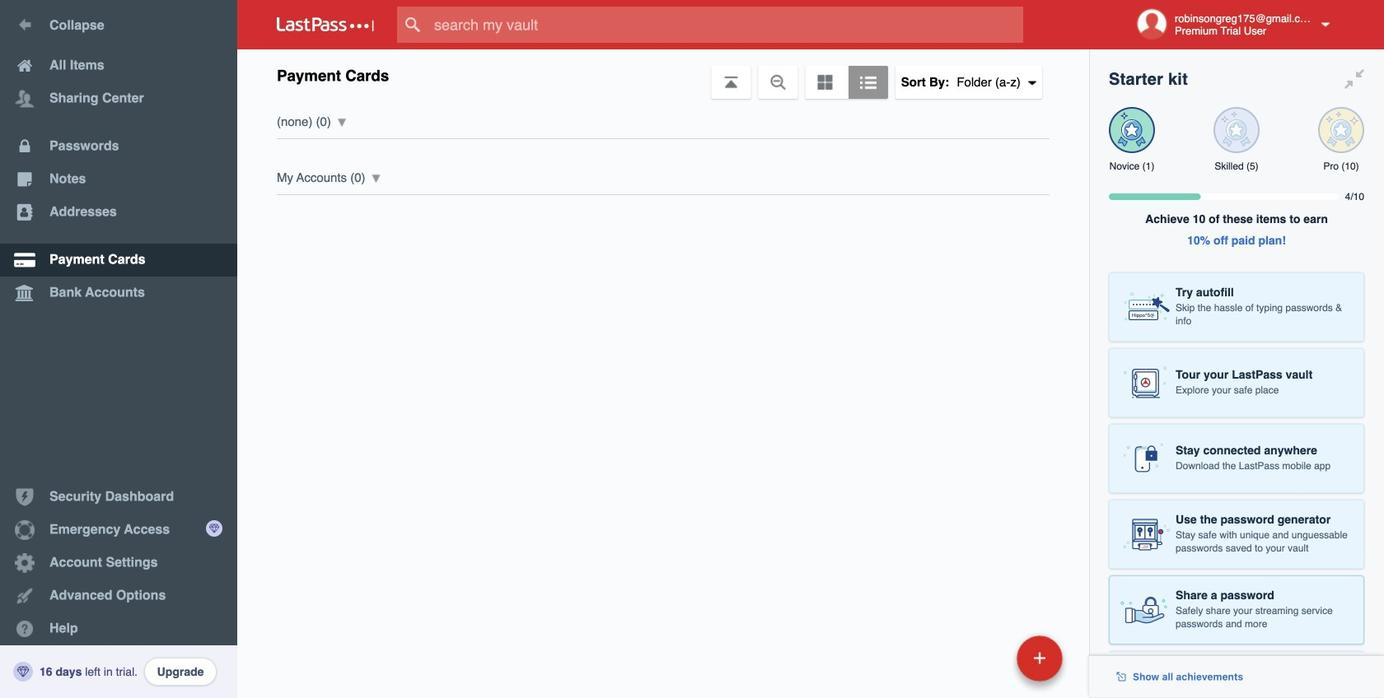 Task type: locate. For each thing, give the bounding box(es) containing it.
new item navigation
[[904, 631, 1073, 699]]

lastpass image
[[277, 17, 374, 32]]

main navigation navigation
[[0, 0, 237, 699]]

search my vault text field
[[397, 7, 1055, 43]]

Search search field
[[397, 7, 1055, 43]]



Task type: describe. For each thing, give the bounding box(es) containing it.
new item element
[[904, 635, 1069, 682]]

vault options navigation
[[237, 49, 1089, 99]]



